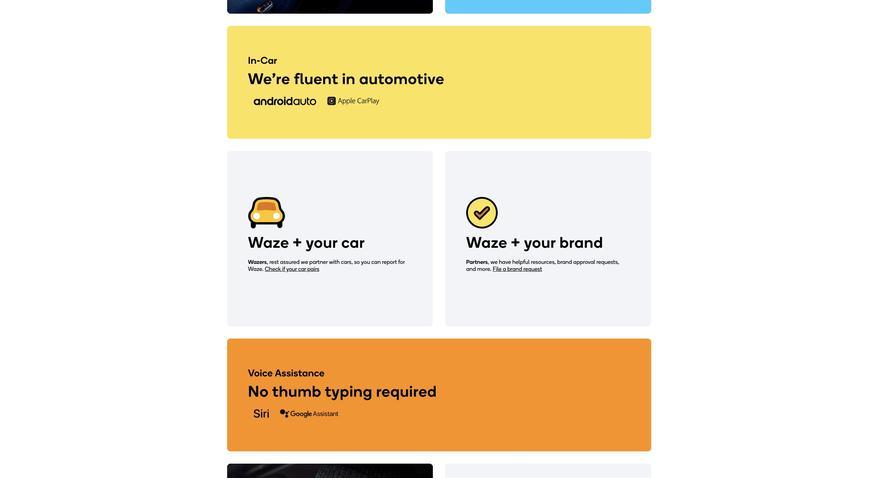 Task type: locate. For each thing, give the bounding box(es) containing it.
your up resources,
[[524, 233, 556, 252]]

automotive
[[359, 69, 445, 88]]

partners
[[466, 259, 488, 265]]

we up file
[[491, 259, 498, 265]]

file
[[493, 266, 502, 273]]

0 horizontal spatial ,
[[267, 259, 268, 265]]

0 horizontal spatial +
[[293, 233, 302, 252]]

, left "rest"
[[267, 259, 268, 265]]

your up partner
[[306, 233, 338, 252]]

0 horizontal spatial car
[[298, 266, 306, 273]]

your down assured
[[286, 266, 297, 273]]

waze.
[[248, 266, 264, 273]]

brand
[[560, 233, 604, 252], [558, 259, 572, 265], [508, 266, 522, 273]]

2 horizontal spatial your
[[524, 233, 556, 252]]

1 horizontal spatial we
[[491, 259, 498, 265]]

0 vertical spatial brand
[[560, 233, 604, 252]]

1 , from the left
[[267, 259, 268, 265]]

brand left approval
[[558, 259, 572, 265]]

file a brand request link
[[493, 266, 542, 273]]

, inside the , rest assured we partner with cars, so you can report for waze.
[[267, 259, 268, 265]]

1 horizontal spatial ,
[[488, 259, 489, 265]]

waze + your brand
[[466, 233, 604, 252]]

+ up helpful
[[511, 233, 521, 252]]

a
[[503, 266, 506, 273]]

2 + from the left
[[511, 233, 521, 252]]

car up so
[[342, 233, 365, 252]]

1 waze from the left
[[248, 233, 289, 252]]

1 horizontal spatial car
[[342, 233, 365, 252]]

car for waze + your car
[[342, 233, 365, 252]]

you
[[361, 259, 370, 265]]

wazers
[[248, 259, 267, 265]]

check
[[265, 266, 281, 273]]

0 horizontal spatial waze
[[248, 233, 289, 252]]

, rest assured we partner with cars, so you can report for waze.
[[248, 259, 405, 273]]

pairs
[[307, 266, 320, 273]]

+
[[293, 233, 302, 252], [511, 233, 521, 252]]

, inside , we have helpful resources, brand approval requests, and more.
[[488, 259, 489, 265]]

thumb
[[272, 382, 322, 401]]

1 we from the left
[[301, 259, 308, 265]]

waze
[[248, 233, 289, 252], [466, 233, 508, 252]]

partner
[[310, 259, 328, 265]]

resources,
[[531, 259, 556, 265]]

we
[[301, 259, 308, 265], [491, 259, 498, 265]]

your
[[306, 233, 338, 252], [524, 233, 556, 252], [286, 266, 297, 273]]

brand up approval
[[560, 233, 604, 252]]

car
[[342, 233, 365, 252], [298, 266, 306, 273]]

and
[[466, 266, 476, 273]]

waze up "rest"
[[248, 233, 289, 252]]

, we have helpful resources, brand approval requests, and more.
[[466, 259, 620, 273]]

we up the pairs
[[301, 259, 308, 265]]

brand down helpful
[[508, 266, 522, 273]]

waze up partners
[[466, 233, 508, 252]]

2 waze from the left
[[466, 233, 508, 252]]

0 horizontal spatial we
[[301, 259, 308, 265]]

, up more.
[[488, 259, 489, 265]]

waze for waze + your brand
[[466, 233, 508, 252]]

1 horizontal spatial +
[[511, 233, 521, 252]]

in-car we're fluent in automotive
[[248, 54, 445, 88]]

file a brand request
[[493, 266, 542, 273]]

car left the pairs
[[298, 266, 306, 273]]

1 horizontal spatial waze
[[466, 233, 508, 252]]

1 vertical spatial car
[[298, 266, 306, 273]]

,
[[267, 259, 268, 265], [488, 259, 489, 265]]

1 + from the left
[[293, 233, 302, 252]]

1 vertical spatial brand
[[558, 259, 572, 265]]

helpful
[[513, 259, 530, 265]]

+ for brand
[[511, 233, 521, 252]]

1 horizontal spatial your
[[306, 233, 338, 252]]

0 horizontal spatial your
[[286, 266, 297, 273]]

your for waze + your brand
[[524, 233, 556, 252]]

car for check if your car pairs
[[298, 266, 306, 273]]

+ up assured
[[293, 233, 302, 252]]

we inside the , rest assured we partner with cars, so you can report for waze.
[[301, 259, 308, 265]]

2 we from the left
[[491, 259, 498, 265]]

report
[[382, 259, 397, 265]]

2 , from the left
[[488, 259, 489, 265]]

0 vertical spatial car
[[342, 233, 365, 252]]

voice assistance no thumb typing required
[[248, 367, 437, 401]]



Task type: describe. For each thing, give the bounding box(es) containing it.
if
[[282, 266, 285, 273]]

check if your car pairs link
[[265, 266, 320, 273]]

waze for waze + your car
[[248, 233, 289, 252]]

in-
[[248, 54, 261, 66]]

typing
[[325, 382, 373, 401]]

in
[[342, 69, 356, 88]]

for
[[398, 259, 405, 265]]

your for check if your car pairs
[[286, 266, 297, 273]]

can
[[372, 259, 381, 265]]

voice
[[248, 367, 273, 379]]

assistance
[[275, 367, 325, 379]]

, for waze + your car
[[267, 259, 268, 265]]

have
[[499, 259, 511, 265]]

with
[[329, 259, 340, 265]]

rest
[[270, 259, 279, 265]]

more.
[[477, 266, 492, 273]]

check if your car pairs
[[265, 266, 320, 273]]

required
[[376, 382, 437, 401]]

your for waze + your car
[[306, 233, 338, 252]]

cars,
[[341, 259, 353, 265]]

+ for car
[[293, 233, 302, 252]]

request
[[524, 266, 542, 273]]

so
[[354, 259, 360, 265]]

brand inside , we have helpful resources, brand approval requests, and more.
[[558, 259, 572, 265]]

we inside , we have helpful resources, brand approval requests, and more.
[[491, 259, 498, 265]]

assured
[[280, 259, 300, 265]]

fluent
[[294, 69, 339, 88]]

no
[[248, 382, 269, 401]]

we're
[[248, 69, 290, 88]]

approval
[[574, 259, 596, 265]]

waze + your car
[[248, 233, 365, 252]]

, for waze + your brand
[[488, 259, 489, 265]]

requests,
[[597, 259, 620, 265]]

2 vertical spatial brand
[[508, 266, 522, 273]]

car
[[261, 54, 277, 66]]



Task type: vqa. For each thing, say whether or not it's contained in the screenshot.
REQUESTS,
yes



